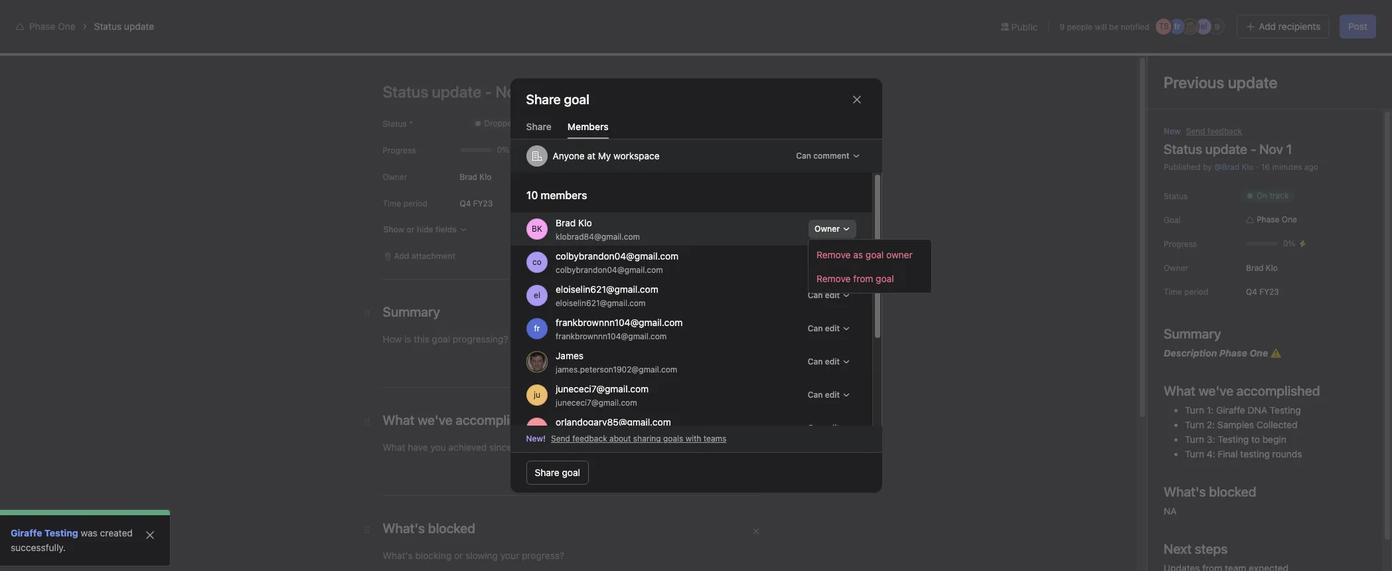 Task type: vqa. For each thing, say whether or not it's contained in the screenshot.
the leftmost period
yes



Task type: describe. For each thing, give the bounding box(es) containing it.
public
[[1012, 21, 1038, 32]]

can edit for eloiselin621@gmail.com
[[808, 290, 840, 300]]

16 inside the latest status update element
[[438, 302, 447, 312]]

1 vertical spatial share button
[[526, 121, 552, 139]]

what's in my trial? button
[[1192, 7, 1273, 25]]

in
[[1226, 11, 1233, 21]]

date
[[906, 376, 923, 386]]

brad klo klobrad84@gmail.com
[[555, 217, 640, 241]]

what
[[1164, 383, 1196, 398]]

9 people will be notified
[[1060, 22, 1150, 32]]

2 horizontal spatial testing
[[1270, 404, 1301, 416]]

on
[[465, 167, 481, 182]]

status
[[867, 477, 891, 487]]

share goal dialog
[[510, 78, 882, 544]]

automatically
[[562, 492, 619, 503]]

post button
[[1340, 15, 1376, 39]]

comment
[[814, 151, 850, 161]]

3 turn from the top
[[1185, 434, 1205, 445]]

1 vertical spatial ts
[[1273, 51, 1283, 61]]

16 minutes ago
[[438, 302, 495, 312]]

·
[[1257, 162, 1259, 172]]

due
[[889, 376, 903, 386]]

remove section image for first section title text box from the bottom
[[752, 419, 760, 427]]

colbybrandon04@gmail.com inside colbybrandon04@gmail.com colbybrandon04@gmail.com
[[555, 265, 663, 275]]

0 vertical spatial q4 fy23
[[460, 198, 493, 208]]

share for goal
[[535, 467, 560, 478]]

Title of update text field
[[383, 77, 781, 106]]

(0%)
[[893, 477, 911, 487]]

nov 1 inside new send feedback status update - nov 1 published by @brad klo · 16 minutes ago
[[1260, 141, 1293, 157]]

can edit button for eloiselin621@gmail.com
[[802, 286, 856, 305]]

status for status *
[[383, 119, 407, 129]]

anyone at my workspace
[[553, 150, 660, 161]]

description phase one inside the latest status update element
[[412, 259, 519, 270]]

feedback for about
[[573, 434, 607, 444]]

update
[[747, 171, 779, 183]]

remove for remove as goal owner
[[817, 249, 851, 260]]

2 vertical spatial testing
[[44, 527, 78, 539]]

remove section image for what's blocked text box
[[752, 527, 760, 535]]

2 turn from the top
[[1185, 419, 1205, 430]]

0 horizontal spatial brad
[[460, 172, 477, 182]]

2 horizontal spatial owner
[[1164, 263, 1189, 273]]

0 horizontal spatial ts
[[1159, 21, 1169, 31]]

testing
[[1241, 448, 1270, 459]]

0 horizontal spatial q4
[[460, 198, 471, 208]]

be
[[1109, 22, 1119, 32]]

goal's
[[672, 492, 698, 503]]

status for status update
[[94, 21, 122, 32]]

rounds
[[1273, 448, 1302, 459]]

remove as goal owner
[[817, 249, 913, 260]]

james james.peterson1902@gmail.com
[[555, 350, 677, 374]]

ju
[[534, 390, 540, 400]]

klobrad84@gmail.com
[[555, 231, 640, 241]]

giraffe testing
[[11, 527, 78, 539]]

1 horizontal spatial q4 fy23
[[1246, 287, 1279, 296]]

can edit button for frankbrownnn104@gmail.com
[[802, 319, 856, 338]]

description inside the latest status update element
[[412, 259, 465, 270]]

1 vertical spatial share
[[526, 121, 552, 132]]

members button
[[568, 121, 609, 139]]

eloiselin621@gmail.com eloiselin621@gmail.com
[[555, 283, 658, 308]]

add for add recipients
[[1259, 21, 1276, 32]]

minutes inside the latest status update element
[[449, 302, 479, 312]]

0 vertical spatial el
[[1201, 21, 1207, 31]]

goals left new!
[[501, 438, 521, 448]]

3:
[[1207, 434, 1215, 445]]

edit for eloiselin621@gmail.com
[[825, 290, 840, 300]]

no for no status (0%)
[[855, 477, 865, 487]]

2 vertical spatial brad
[[1246, 263, 1264, 273]]

new send feedback status update - nov 1 published by @brad klo · 16 minutes ago
[[1164, 126, 1319, 172]]

1 frankbrownnn104@gmail.com from the top
[[555, 316, 683, 328]]

2 horizontal spatial time
[[1164, 287, 1182, 297]]

can edit for frankbrownnn104@gmail.com
[[808, 323, 840, 333]]

10 members
[[526, 189, 587, 201]]

edit for junececi7@gmail.com
[[825, 390, 840, 400]]

0 vertical spatial share button
[[1332, 47, 1376, 66]]

10
[[1313, 51, 1322, 61]]

0 vertical spatial phase one link
[[29, 21, 76, 32]]

will
[[1095, 22, 1107, 32]]

dna
[[1248, 404, 1268, 416]]

created
[[100, 527, 133, 539]]

what we've accomplished turn 1: giraffe dna testing turn 2: samples collected turn 3: testing to begin turn 4: final testing rounds
[[1164, 383, 1320, 459]]

we've accomplished
[[1199, 383, 1320, 398]]

1 horizontal spatial fr
[[1175, 21, 1180, 31]]

can for junececi7@gmail.com
[[808, 390, 823, 400]]

remove for remove from goal
[[817, 273, 851, 284]]

sharing
[[633, 434, 661, 444]]

@brad klo link
[[1215, 162, 1254, 172]]

trial
[[1170, 6, 1184, 16]]

members
[[568, 121, 609, 132]]

team
[[847, 456, 870, 467]]

0 horizontal spatial owner
[[383, 172, 407, 182]]

what's
[[1198, 11, 1224, 21]]

samples
[[1218, 419, 1254, 430]]

status updates
[[432, 347, 506, 359]]

free
[[1151, 6, 1167, 16]]

owner inside owner dropdown button
[[814, 224, 840, 234]]

send feedback link
[[1186, 125, 1242, 137]]

1 horizontal spatial progress
[[1164, 239, 1197, 249]]

send for about
[[551, 434, 570, 444]]

el inside 'share goal' dialog
[[534, 290, 540, 300]]

1 vertical spatial testing
[[1218, 434, 1249, 445]]

colbybrandon04@gmail.com colbybrandon04@gmail.com
[[555, 250, 678, 275]]

info
[[1329, 11, 1343, 21]]

2 section title text field from the top
[[383, 411, 539, 430]]

on
[[1257, 191, 1268, 201]]

at
[[587, 150, 596, 161]]

send for status
[[1186, 126, 1205, 136]]

edit for frankbrownnn104@gmail.com
[[825, 323, 840, 333]]

0.00
[[412, 434, 439, 450]]

accountable
[[836, 250, 890, 262]]

share goal
[[535, 467, 580, 478]]

4 turn from the top
[[1185, 448, 1205, 459]]

na
[[1164, 505, 1177, 517]]

next steps
[[1164, 541, 1228, 556]]

status inside new send feedback status update - nov 1 published by @brad klo · 16 minutes ago
[[1164, 141, 1203, 157]]

16 inside new send feedback status update - nov 1 published by @brad klo · 16 minutes ago
[[1262, 162, 1270, 172]]

my
[[1235, 11, 1246, 21]]

recent
[[395, 347, 430, 359]]

share goal button
[[526, 461, 589, 485]]

1 vertical spatial 0%
[[1284, 238, 1296, 248]]

brad inside brad klo klobrad84@gmail.com
[[555, 217, 576, 228]]

minutes inside new send feedback status update - nov 1 published by @brad klo · 16 minutes ago
[[1273, 162, 1302, 172]]

junececi7@gmail.com junececi7@gmail.com
[[555, 383, 649, 407]]

status update
[[94, 21, 154, 32]]

giraffe testing link
[[11, 527, 78, 539]]

0 vertical spatial bk
[[1259, 51, 1270, 61]]

2 vertical spatial time period
[[836, 329, 882, 339]]

goal for goal owner
[[836, 201, 855, 212]]

james
[[555, 350, 583, 361]]

1 vertical spatial to
[[551, 492, 559, 503]]

1 vertical spatial brad klo
[[1246, 263, 1278, 273]]

- inside new send feedback status update - nov 1 published by @brad klo · 16 minutes ago
[[1251, 141, 1257, 157]]

can for eloiselin621@gmail.com
[[808, 290, 823, 300]]

this
[[395, 167, 420, 182]]

billing
[[1304, 11, 1326, 21]]

accountable team
[[836, 250, 913, 262]]

add recipients
[[1259, 21, 1321, 32]]

on track
[[1257, 191, 1289, 201]]

- inside the latest status update element
[[484, 222, 488, 234]]

begin
[[1263, 434, 1287, 445]]

1 horizontal spatial description
[[1164, 347, 1217, 359]]

1 section title text field from the top
[[383, 303, 440, 321]]

update button
[[739, 165, 788, 189]]

1 vertical spatial period
[[1185, 287, 1209, 297]]

0 vertical spatial 0%
[[497, 145, 509, 155]]

1 vertical spatial time period
[[1164, 287, 1209, 297]]

ja inside 'share goal' dialog
[[532, 357, 541, 367]]

add for add billing info
[[1287, 11, 1302, 21]]

about
[[836, 169, 872, 185]]

1 vertical spatial track
[[1270, 191, 1289, 201]]

share for share button to the top
[[1349, 51, 1370, 61]]

0 horizontal spatial brad klo
[[460, 172, 492, 182]]

0 vertical spatial fy23
[[473, 198, 493, 208]]

progress.
[[700, 492, 741, 503]]

what's blocked
[[1164, 484, 1257, 499]]

0 vertical spatial period
[[403, 199, 427, 208]]

days
[[1152, 15, 1169, 25]]

giraffe inside what we've accomplished turn 1: giraffe dna testing turn 2: samples collected turn 3: testing to begin turn 4: final testing rounds
[[1216, 404, 1245, 416]]

Goal name text field
[[384, 102, 998, 149]]

17
[[1141, 15, 1150, 25]]

9 for 9
[[1215, 22, 1220, 32]]

4:
[[1207, 448, 1216, 459]]

today
[[400, 384, 423, 394]]

by
[[1203, 162, 1212, 172]]

goal left the is
[[424, 167, 449, 182]]

status *
[[383, 119, 413, 129]]

to inside what we've accomplished turn 1: giraffe dna testing turn 2: samples collected turn 3: testing to begin turn 4: final testing rounds
[[1252, 434, 1260, 445]]

1 vertical spatial fy23
[[1260, 287, 1279, 296]]

1 vertical spatial phase one link
[[1241, 213, 1303, 226]]

0 vertical spatial progress
[[383, 145, 416, 155]]



Task type: locate. For each thing, give the bounding box(es) containing it.
2 remove from the top
[[817, 273, 851, 284]]

eloiselin621@gmail.com up frankbrownnn104@gmail.com frankbrownnn104@gmail.com
[[555, 298, 645, 308]]

0 vertical spatial phase one
[[29, 21, 76, 32]]

1 vertical spatial -
[[484, 222, 488, 234]]

remove inside remove from goal link
[[817, 273, 851, 284]]

can edit button for james
[[802, 353, 856, 371]]

recipients
[[1279, 21, 1321, 32]]

owner
[[383, 172, 407, 182], [814, 224, 840, 234], [1164, 263, 1189, 273]]

0 horizontal spatial fy23
[[473, 198, 493, 208]]

1 vertical spatial brad
[[555, 217, 576, 228]]

1 horizontal spatial minutes
[[1273, 162, 1302, 172]]

0 vertical spatial fr
[[1175, 21, 1180, 31]]

0 vertical spatial section title text field
[[383, 303, 440, 321]]

about
[[610, 434, 631, 444]]

0% up this goal is on track . at the top
[[497, 145, 509, 155]]

no right 0.00
[[471, 438, 482, 448]]

9 for 9 people will be notified
[[1060, 22, 1065, 32]]

eloiselin621@gmail.com down colbybrandon04@gmail.com colbybrandon04@gmail.com
[[555, 283, 658, 294]]

testing
[[1270, 404, 1301, 416], [1218, 434, 1249, 445], [44, 527, 78, 539]]

⚠️ image left co on the left top of the page
[[519, 260, 529, 270]]

one inside the latest status update element
[[498, 259, 516, 270]]

owner
[[858, 201, 884, 212], [887, 249, 913, 260]]

- down this goal is on track . at the top
[[484, 222, 488, 234]]

one down on track
[[1282, 214, 1297, 224]]

one left 'status update'
[[58, 21, 76, 32]]

1 vertical spatial remove
[[817, 273, 851, 284]]

eloiselin621@gmail.com
[[555, 283, 658, 294], [555, 298, 645, 308]]

ts left left
[[1159, 21, 1169, 31]]

no left status
[[855, 477, 865, 487]]

ago right ·
[[1305, 162, 1319, 172]]

nov 1 up on track
[[1260, 141, 1293, 157]]

0 vertical spatial eloiselin621@gmail.com
[[555, 283, 658, 294]]

remove from goal
[[817, 273, 894, 284]]

share button down share goal
[[526, 121, 552, 139]]

klo inside brad klo klobrad84@gmail.com
[[578, 217, 592, 228]]

0 horizontal spatial no
[[471, 438, 482, 448]]

frankbrownnn104@gmail.com inside frankbrownnn104@gmail.com frankbrownnn104@gmail.com
[[555, 331, 667, 341]]

1 horizontal spatial 0%
[[1284, 238, 1296, 248]]

1 9 from the left
[[1060, 22, 1065, 32]]

16 right ·
[[1262, 162, 1270, 172]]

testing up collected
[[1270, 404, 1301, 416]]

colbybrandon04@gmail.com
[[555, 250, 678, 261], [555, 265, 663, 275]]

1 remove from the top
[[817, 249, 851, 260]]

turn left 1:
[[1185, 404, 1205, 416]]

about this goal
[[836, 169, 926, 185]]

junececi7@gmail.com down james.peterson1902@gmail.com
[[555, 383, 649, 394]]

ago
[[1305, 162, 1319, 172], [481, 302, 495, 312]]

⚠️ image inside the latest status update element
[[519, 260, 529, 270]]

2 vertical spatial goal
[[902, 456, 922, 467]]

goal up owner dropdown button
[[836, 201, 855, 212]]

summary inside the latest status update element
[[412, 244, 456, 256]]

feedback down the orlandogary85@gmail.com
[[573, 434, 607, 444]]

bk down add recipients button
[[1259, 51, 1270, 61]]

sub- for no
[[484, 438, 501, 448]]

new! send feedback about sharing goals with teams
[[526, 434, 727, 444]]

4 can edit button from the top
[[802, 386, 856, 404]]

close image
[[145, 530, 155, 540]]

sub- for use
[[505, 492, 525, 503]]

goals inside 'share goal' dialog
[[663, 434, 684, 444]]

share down share goal
[[526, 121, 552, 132]]

ago up status updates
[[481, 302, 495, 312]]

1 horizontal spatial 16
[[1262, 162, 1270, 172]]

.
[[516, 167, 520, 182]]

set a custom due date button
[[833, 374, 926, 388]]

co
[[532, 257, 541, 267]]

remove left from
[[817, 273, 851, 284]]

0 horizontal spatial sub-
[[484, 438, 501, 448]]

post
[[1349, 21, 1368, 32]]

no status (0%)
[[855, 477, 911, 487]]

ja right left
[[1186, 21, 1195, 31]]

add inside add billing info button
[[1287, 11, 1302, 21]]

phase one inside phase one link
[[1257, 214, 1297, 224]]

0 vertical spatial -
[[1251, 141, 1257, 157]]

share down post button
[[1349, 51, 1370, 61]]

1 vertical spatial description phase one
[[1164, 347, 1271, 359]]

0 vertical spatial ago
[[1305, 162, 1319, 172]]

q4 fy23
[[460, 198, 493, 208], [1246, 287, 1279, 296]]

one left co on the left top of the page
[[498, 259, 516, 270]]

2 remove section image from the top
[[752, 527, 760, 535]]

1 edit from the top
[[825, 290, 840, 300]]

summary
[[412, 244, 456, 256], [1164, 326, 1221, 341]]

testing up successfully.
[[44, 527, 78, 539]]

set a custom due date
[[837, 376, 923, 386]]

minutes up status updates
[[449, 302, 479, 312]]

custom
[[858, 376, 887, 386]]

sub- right use
[[505, 492, 525, 503]]

2 vertical spatial share
[[535, 467, 560, 478]]

with
[[686, 434, 701, 444]]

Section title text field
[[383, 303, 440, 321], [383, 411, 539, 430]]

2 horizontal spatial ja
[[1300, 51, 1309, 61]]

0 horizontal spatial 0%
[[497, 145, 509, 155]]

1 horizontal spatial owner
[[887, 249, 913, 260]]

2 eloiselin621@gmail.com from the top
[[555, 298, 645, 308]]

trial?
[[1248, 11, 1267, 21]]

description down status update - nov 1
[[412, 259, 465, 270]]

1 vertical spatial description
[[1164, 347, 1217, 359]]

previous update
[[1164, 73, 1278, 92]]

1 vertical spatial owner
[[887, 249, 913, 260]]

9 down what's
[[1215, 22, 1220, 32]]

el down what's
[[1201, 21, 1207, 31]]

1 vertical spatial frankbrownnn104@gmail.com
[[555, 331, 667, 341]]

status for status
[[1164, 191, 1188, 201]]

0% down on track
[[1284, 238, 1296, 248]]

share down connected
[[535, 467, 560, 478]]

2 colbybrandon04@gmail.com from the top
[[555, 265, 663, 275]]

share goal
[[526, 92, 590, 107]]

0 vertical spatial testing
[[1270, 404, 1301, 416]]

add billing info button
[[1281, 7, 1349, 25]]

goal right as
[[866, 249, 884, 260]]

0 vertical spatial minutes
[[1273, 162, 1302, 172]]

ja
[[1186, 21, 1195, 31], [1300, 51, 1309, 61], [532, 357, 541, 367]]

feedback inside 'share goal' dialog
[[573, 434, 607, 444]]

1 horizontal spatial send
[[1186, 126, 1205, 136]]

0 vertical spatial ts
[[1159, 21, 1169, 31]]

goals down share goal button
[[525, 492, 548, 503]]

2 edit from the top
[[825, 323, 840, 333]]

update
[[124, 21, 154, 32], [1206, 141, 1248, 157], [446, 222, 481, 234], [621, 492, 651, 503]]

can edit for james
[[808, 357, 840, 367]]

successfully.
[[11, 542, 66, 553]]

3 can edit from the top
[[808, 357, 840, 367]]

description up what
[[1164, 347, 1217, 359]]

phase inside the latest status update element
[[467, 259, 495, 270]]

1 vertical spatial section title text field
[[383, 411, 539, 430]]

1 horizontal spatial add
[[1287, 11, 1302, 21]]

0 horizontal spatial time period
[[383, 199, 427, 208]]

⚠️ image up we've accomplished
[[1271, 348, 1281, 359]]

1 horizontal spatial description phase one
[[1164, 347, 1271, 359]]

brad klo
[[460, 172, 492, 182], [1246, 263, 1278, 273]]

feedback inside new send feedback status update - nov 1 published by @brad klo · 16 minutes ago
[[1208, 126, 1242, 136]]

new!
[[526, 434, 546, 444]]

send
[[1186, 126, 1205, 136], [551, 434, 570, 444]]

description phase one down status update - nov 1
[[412, 259, 519, 270]]

1 vertical spatial ago
[[481, 302, 495, 312]]

nov 1 down .
[[491, 222, 518, 234]]

1 vertical spatial bk
[[532, 224, 542, 234]]

0 horizontal spatial el
[[534, 290, 540, 300]]

2:
[[1207, 419, 1215, 430]]

1 vertical spatial ja
[[1300, 51, 1309, 61]]

q4
[[460, 198, 471, 208], [1246, 287, 1258, 296]]

el
[[1201, 21, 1207, 31], [534, 290, 540, 300]]

1 vertical spatial time
[[1164, 287, 1182, 297]]

2 frankbrownnn104@gmail.com from the top
[[555, 331, 667, 341]]

frankbrownnn104@gmail.com up james james.peterson1902@gmail.com
[[555, 331, 667, 341]]

0 vertical spatial frankbrownnn104@gmail.com
[[555, 316, 683, 328]]

share button down post button
[[1332, 47, 1376, 66]]

no
[[471, 438, 482, 448], [855, 477, 865, 487]]

giraffe up successfully.
[[11, 527, 42, 539]]

0 vertical spatial time period
[[383, 199, 427, 208]]

0 horizontal spatial goal
[[836, 201, 855, 212]]

1 horizontal spatial ts
[[1273, 51, 1283, 61]]

ja left james
[[532, 357, 541, 367]]

status for status update - nov 1
[[412, 222, 444, 234]]

0 vertical spatial time
[[383, 199, 401, 208]]

2 vertical spatial time
[[836, 329, 855, 339]]

left
[[1172, 15, 1184, 25]]

0 vertical spatial to
[[1252, 434, 1260, 445]]

1 horizontal spatial brad
[[555, 217, 576, 228]]

goals
[[863, 430, 884, 440], [663, 434, 684, 444], [501, 438, 521, 448], [525, 492, 548, 503]]

2 9 from the left
[[1215, 22, 1220, 32]]

⚠️ image
[[519, 260, 529, 270], [1271, 348, 1281, 359]]

0 horizontal spatial -
[[484, 222, 488, 234]]

frankbrownnn104@gmail.com down eloiselin621@gmail.com eloiselin621@gmail.com
[[555, 316, 683, 328]]

can for frankbrownnn104@gmail.com
[[808, 323, 823, 333]]

1 horizontal spatial time
[[836, 329, 855, 339]]

16
[[1262, 162, 1270, 172], [438, 302, 447, 312]]

1 horizontal spatial 9
[[1215, 22, 1220, 32]]

0 horizontal spatial to
[[551, 492, 559, 503]]

goal up automatically
[[562, 467, 580, 478]]

what's blocked na
[[1164, 484, 1257, 517]]

2 vertical spatial period
[[857, 329, 882, 339]]

turn left the 2:
[[1185, 419, 1205, 430]]

progress
[[383, 145, 416, 155], [1164, 239, 1197, 249]]

to down share goal button
[[551, 492, 559, 503]]

a
[[852, 376, 856, 386]]

orlandogary85@gmail.com
[[555, 416, 671, 427]]

parent
[[836, 430, 861, 440]]

giraffe up samples
[[1216, 404, 1245, 416]]

can comment
[[796, 151, 850, 161]]

colbybrandon04@gmail.com down klobrad84@gmail.com
[[555, 250, 678, 261]]

description phase one up what
[[1164, 347, 1271, 359]]

1 horizontal spatial brad klo
[[1246, 263, 1278, 273]]

junececi7@gmail.com up the orlandogary85@gmail.com
[[555, 397, 637, 407]]

can for james
[[808, 357, 823, 367]]

ago inside the latest status update element
[[481, 302, 495, 312]]

goal down published
[[1164, 215, 1181, 225]]

ts down add recipients button
[[1273, 51, 1283, 61]]

goals left the 'with'
[[663, 434, 684, 444]]

1 junececi7@gmail.com from the top
[[555, 383, 649, 394]]

@brad
[[1215, 162, 1240, 172]]

summary up what
[[1164, 326, 1221, 341]]

- up ·
[[1251, 141, 1257, 157]]

can edit for junececi7@gmail.com
[[808, 390, 840, 400]]

2 can edit from the top
[[808, 323, 840, 333]]

0 horizontal spatial ja
[[532, 357, 541, 367]]

update inside new send feedback status update - nov 1 published by @brad klo · 16 minutes ago
[[1206, 141, 1248, 157]]

feedback for status
[[1208, 126, 1242, 136]]

send inside 'share goal' dialog
[[551, 434, 570, 444]]

0 horizontal spatial feedback
[[573, 434, 607, 444]]

1 horizontal spatial summary
[[1164, 326, 1221, 341]]

fr inside 'share goal' dialog
[[534, 323, 540, 333]]

1 can edit button from the top
[[802, 286, 856, 305]]

0 vertical spatial no
[[471, 438, 482, 448]]

send inside new send feedback status update - nov 1 published by @brad klo · 16 minutes ago
[[1186, 126, 1205, 136]]

1 horizontal spatial q4
[[1246, 287, 1258, 296]]

remove as goal owner link
[[809, 242, 932, 266]]

1 vertical spatial no
[[855, 477, 865, 487]]

team
[[892, 250, 913, 262]]

0 vertical spatial remove section image
[[752, 419, 760, 427]]

klo inside new send feedback status update - nov 1 published by @brad klo · 16 minutes ago
[[1242, 162, 1254, 172]]

james.peterson1902@gmail.com
[[555, 364, 677, 374]]

remove section image
[[752, 419, 760, 427], [752, 527, 760, 535]]

1 horizontal spatial period
[[857, 329, 882, 339]]

turn left 3:
[[1185, 434, 1205, 445]]

0 vertical spatial ja
[[1186, 21, 1195, 31]]

published
[[1164, 162, 1201, 172]]

1 vertical spatial 16
[[438, 302, 447, 312]]

can comment button
[[790, 147, 866, 165]]

send right new!
[[551, 434, 570, 444]]

0 horizontal spatial time
[[383, 199, 401, 208]]

status update - nov 1
[[412, 222, 518, 234]]

sprint
[[873, 456, 899, 467]]

goal up (0%)
[[902, 456, 922, 467]]

goal for goal
[[1164, 215, 1181, 225]]

Section title text field
[[383, 519, 475, 538]]

1 turn from the top
[[1185, 404, 1205, 416]]

bk up co on the left top of the page
[[532, 224, 542, 234]]

4 edit from the top
[[825, 390, 840, 400]]

1 horizontal spatial feedback
[[1208, 126, 1242, 136]]

0 vertical spatial ⚠️ image
[[519, 260, 529, 270]]

description phase one
[[412, 259, 519, 270], [1164, 347, 1271, 359]]

4 can edit from the top
[[808, 390, 840, 400]]

0 horizontal spatial track
[[484, 167, 516, 182]]

track
[[484, 167, 516, 182], [1270, 191, 1289, 201]]

0 horizontal spatial nov 1
[[491, 222, 518, 234]]

1 vertical spatial q4 fy23
[[1246, 287, 1279, 296]]

testing down samples
[[1218, 434, 1249, 445]]

send right new
[[1186, 126, 1205, 136]]

team sprint goal
[[847, 456, 922, 467]]

goal owner
[[836, 201, 884, 212]]

1 colbybrandon04@gmail.com from the top
[[555, 250, 678, 261]]

0 horizontal spatial period
[[403, 199, 427, 208]]

1 vertical spatial junececi7@gmail.com
[[555, 397, 637, 407]]

edit for james
[[825, 357, 840, 367]]

period
[[403, 199, 427, 208], [1185, 287, 1209, 297], [857, 329, 882, 339]]

can edit button for junececi7@gmail.com
[[802, 386, 856, 404]]

0 vertical spatial q4
[[460, 198, 471, 208]]

teams
[[704, 434, 727, 444]]

time
[[383, 199, 401, 208], [1164, 287, 1182, 297], [836, 329, 855, 339]]

goal
[[836, 201, 855, 212], [1164, 215, 1181, 225], [902, 456, 922, 467]]

0 horizontal spatial fr
[[534, 323, 540, 333]]

9
[[1060, 22, 1065, 32], [1215, 22, 1220, 32]]

list box
[[540, 5, 858, 27]]

0 horizontal spatial giraffe
[[11, 527, 42, 539]]

add inside add recipients button
[[1259, 21, 1276, 32]]

goals right 'parent'
[[863, 430, 884, 440]]

description
[[412, 259, 465, 270], [1164, 347, 1217, 359]]

summary down status update - nov 1
[[412, 244, 456, 256]]

can inside dropdown button
[[796, 151, 811, 161]]

can edit
[[808, 290, 840, 300], [808, 323, 840, 333], [808, 357, 840, 367], [808, 390, 840, 400]]

1 vertical spatial el
[[534, 290, 540, 300]]

feedback
[[1208, 126, 1242, 136], [573, 434, 607, 444]]

3 edit from the top
[[825, 357, 840, 367]]

feedback up '@brad'
[[1208, 126, 1242, 136]]

9 left people
[[1060, 22, 1065, 32]]

latest status update element
[[395, 205, 788, 330]]

bk inside 'share goal' dialog
[[532, 224, 542, 234]]

my
[[598, 150, 611, 161]]

0 horizontal spatial ago
[[481, 302, 495, 312]]

close this dialog image
[[852, 94, 862, 105]]

remove inside remove as goal owner link
[[817, 249, 851, 260]]

remove left as
[[817, 249, 851, 260]]

1 vertical spatial ⚠️ image
[[1271, 348, 1281, 359]]

remove from goal link
[[809, 266, 932, 290]]

use sub-goals to automatically update this goal's progress.
[[486, 492, 741, 503]]

2 junececi7@gmail.com from the top
[[555, 397, 637, 407]]

track right on
[[1270, 191, 1289, 201]]

1 can edit from the top
[[808, 290, 840, 300]]

goal inside button
[[562, 467, 580, 478]]

frankbrownnn104@gmail.com
[[555, 316, 683, 328], [555, 331, 667, 341]]

2 horizontal spatial fr
[[1288, 51, 1294, 61]]

to
[[1252, 434, 1260, 445], [551, 492, 559, 503]]

1 vertical spatial send
[[551, 434, 570, 444]]

eloiselin621@gmail.com inside eloiselin621@gmail.com eloiselin621@gmail.com
[[555, 298, 645, 308]]

junececi7@gmail.com
[[555, 383, 649, 394], [555, 397, 637, 407]]

colbybrandon04@gmail.com up eloiselin621@gmail.com eloiselin621@gmail.com
[[555, 265, 663, 275]]

1 vertical spatial feedback
[[573, 434, 607, 444]]

can
[[796, 151, 811, 161], [808, 290, 823, 300], [808, 323, 823, 333], [808, 357, 823, 367], [808, 390, 823, 400]]

to up "testing"
[[1252, 434, 1260, 445]]

minutes right ·
[[1273, 162, 1302, 172]]

nov 1
[[1260, 141, 1293, 157], [491, 222, 518, 234]]

add billing info
[[1287, 11, 1343, 21]]

add
[[1287, 11, 1302, 21], [1259, 21, 1276, 32]]

minutes
[[1273, 162, 1302, 172], [449, 302, 479, 312]]

sub-
[[484, 438, 501, 448], [505, 492, 525, 503]]

0 horizontal spatial summary
[[412, 244, 456, 256]]

1 vertical spatial owner
[[814, 224, 840, 234]]

2 can edit button from the top
[[802, 319, 856, 338]]

one up we've accomplished
[[1250, 347, 1269, 359]]

1 remove section image from the top
[[752, 419, 760, 427]]

0 vertical spatial owner
[[858, 201, 884, 212]]

1 eloiselin621@gmail.com from the top
[[555, 283, 658, 294]]

0 vertical spatial 16
[[1262, 162, 1270, 172]]

frankbrownnn104@gmail.com frankbrownnn104@gmail.com
[[555, 316, 683, 341]]

1 horizontal spatial bk
[[1259, 51, 1270, 61]]

section title text field up 0.00
[[383, 411, 539, 430]]

track right the on
[[484, 167, 516, 182]]

nov 1 inside the latest status update element
[[491, 222, 518, 234]]

turn left 4:
[[1185, 448, 1205, 459]]

was created successfully.
[[11, 527, 133, 553]]

0 vertical spatial brad klo
[[460, 172, 492, 182]]

recent status updates
[[395, 347, 506, 359]]

ja left 10
[[1300, 51, 1309, 61]]

this goal is on track .
[[395, 167, 520, 182]]

sub- left new!
[[484, 438, 501, 448]]

el down co on the left top of the page
[[534, 290, 540, 300]]

use
[[486, 492, 503, 503]]

send feedback about sharing goals with teams link
[[551, 433, 727, 445]]

section title text field up recent
[[383, 303, 440, 321]]

goal right from
[[876, 273, 894, 284]]

ago inside new send feedback status update - nov 1 published by @brad klo · 16 minutes ago
[[1305, 162, 1319, 172]]

no for no sub-goals connected
[[471, 438, 482, 448]]

1 vertical spatial summary
[[1164, 326, 1221, 341]]

3 can edit button from the top
[[802, 353, 856, 371]]

junececi7@gmail.com inside junececi7@gmail.com junececi7@gmail.com
[[555, 397, 637, 407]]

16 up recent status updates
[[438, 302, 447, 312]]

0 vertical spatial remove
[[817, 249, 851, 260]]



